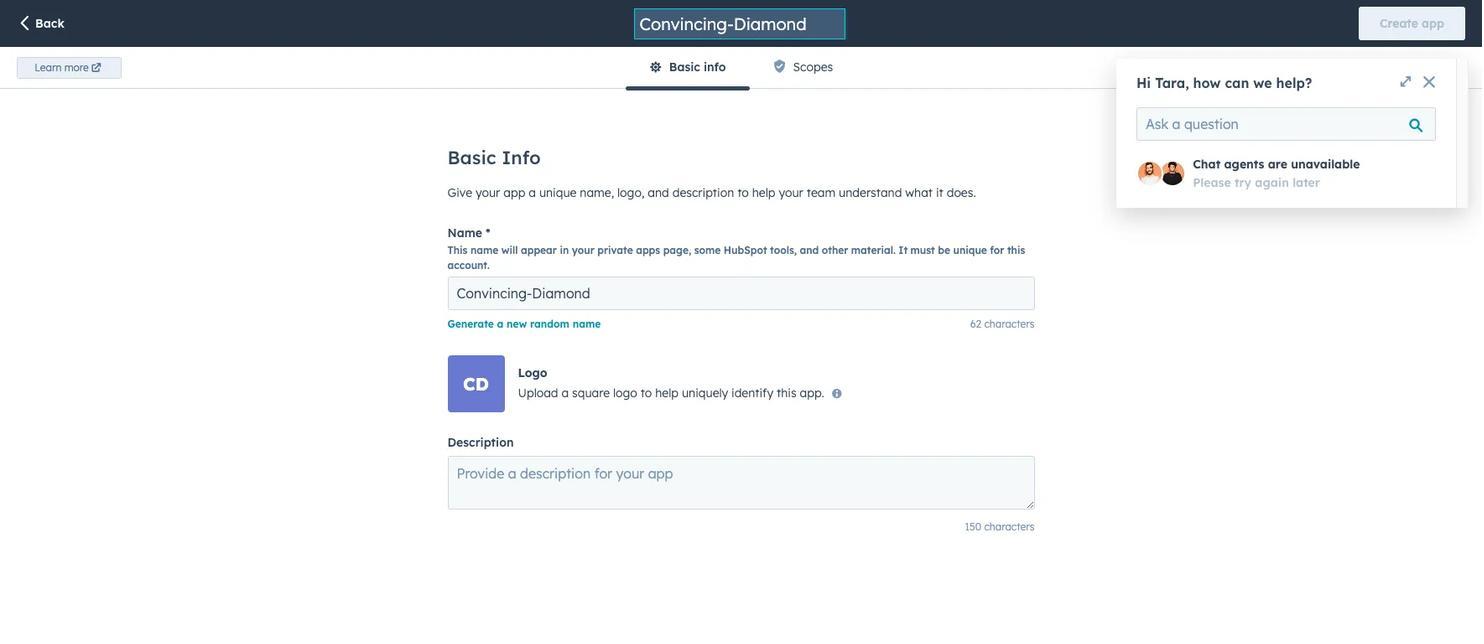 Task type: locate. For each thing, give the bounding box(es) containing it.
private right no
[[738, 380, 805, 406]]

0 horizontal spatial app
[[503, 185, 525, 200]]

basic info button
[[626, 47, 749, 90]]

0 vertical spatial this
[[1007, 244, 1025, 257]]

hubspot
[[640, 58, 689, 73], [724, 244, 767, 257]]

0 horizontal spatial private
[[412, 78, 454, 93]]

0 horizontal spatial you
[[314, 78, 336, 93]]

do
[[365, 78, 380, 93]]

back
[[35, 16, 65, 31], [28, 25, 57, 40]]

upload
[[518, 386, 558, 401]]

apps down way
[[458, 78, 487, 93]]

you down give
[[314, 78, 336, 93]]

for
[[990, 244, 1004, 257]]

0 vertical spatial basic
[[669, 60, 700, 75]]

your right in
[[572, 244, 594, 257]]

unique
[[539, 185, 577, 200], [953, 244, 987, 257]]

0 horizontal spatial account.
[[447, 259, 490, 272]]

it
[[899, 244, 908, 257]]

learn more link
[[17, 57, 122, 79]]

hubspot right some
[[724, 244, 767, 257]]

unique inside name this name will appear in your private apps page, some hubspot tools, and other material. it must be unique for this account.
[[953, 244, 987, 257]]

your inside name this name will appear in your private apps page, some hubspot tools, and other material. it must be unique for this account.
[[572, 244, 594, 257]]

basic up give
[[447, 146, 496, 169]]

hubspot inside name this name will appear in your private apps page, some hubspot tools, and other material. it must be unique for this account.
[[724, 244, 767, 257]]

private
[[244, 58, 283, 73]]

1 horizontal spatial unique
[[953, 244, 987, 257]]

app
[[1422, 16, 1444, 31], [503, 185, 525, 200]]

a up do
[[367, 58, 375, 73]]

a
[[367, 58, 375, 73], [529, 185, 536, 200], [497, 318, 504, 330], [561, 386, 569, 401]]

1 vertical spatial basic
[[447, 146, 496, 169]]

give
[[447, 185, 472, 200]]

None text field
[[447, 277, 1035, 310]]

1 horizontal spatial and
[[800, 244, 819, 257]]

this left the app.
[[777, 386, 796, 401]]

a left new in the left bottom of the page
[[497, 318, 504, 330]]

2 vertical spatial private
[[738, 380, 805, 406]]

1 vertical spatial this
[[777, 386, 796, 401]]

1 vertical spatial account.
[[447, 259, 490, 272]]

private
[[412, 78, 454, 93], [597, 244, 633, 257], [738, 380, 805, 406]]

this inside name this name will appear in your private apps page, some hubspot tools, and other material. it must be unique for this account.
[[1007, 244, 1025, 257]]

to right 'calls'
[[597, 58, 608, 73]]

be
[[938, 244, 950, 257]]

0 vertical spatial name
[[470, 244, 498, 257]]

learn inside learn what you can do with private apps link
[[244, 78, 278, 93]]

1 horizontal spatial you
[[344, 58, 364, 73]]

learn more
[[35, 61, 89, 74]]

apps left page,
[[636, 244, 660, 257]]

your right give
[[475, 185, 500, 200]]

private inside name this name will appear in your private apps page, some hubspot tools, and other material. it must be unique for this account.
[[597, 244, 633, 257]]

what
[[282, 78, 311, 93], [905, 185, 933, 200]]

0 horizontal spatial help
[[655, 386, 679, 401]]

1 vertical spatial hubspot
[[724, 244, 767, 257]]

more
[[64, 61, 89, 74]]

1 horizontal spatial learn
[[244, 78, 278, 93]]

Description text field
[[447, 456, 1035, 510]]

your
[[612, 58, 636, 73], [475, 185, 500, 200], [779, 185, 803, 200], [572, 244, 594, 257]]

material.
[[851, 244, 896, 257]]

this right for
[[1007, 244, 1025, 257]]

0 horizontal spatial this
[[777, 386, 796, 401]]

private inside alert
[[738, 380, 805, 406]]

name,
[[580, 185, 614, 200]]

0 vertical spatial and
[[648, 185, 669, 200]]

api
[[546, 58, 566, 73]]

0 vertical spatial what
[[282, 78, 311, 93]]

apps right identify in the bottom of the page
[[810, 380, 858, 406]]

generate a new random name
[[447, 318, 601, 330]]

learn inside learn more link
[[35, 61, 61, 74]]

2 link opens in a new window image from the top
[[490, 81, 501, 93]]

1 characters from the top
[[984, 318, 1035, 330]]

to inside logo upload a square logo to help uniquely identify this app.
[[641, 386, 652, 401]]

2 horizontal spatial private
[[738, 380, 805, 406]]

page section element
[[0, 0, 1482, 90]]

0 horizontal spatial name
[[470, 244, 498, 257]]

apps
[[286, 58, 314, 73], [458, 78, 487, 93], [636, 244, 660, 257], [810, 380, 858, 406]]

help left team
[[752, 185, 775, 200]]

1 horizontal spatial basic
[[669, 60, 700, 75]]

what down private
[[282, 78, 311, 93]]

0 vertical spatial help
[[752, 185, 775, 200]]

0 vertical spatial app
[[1422, 16, 1444, 31]]

hubspot left info
[[640, 58, 689, 73]]

1 horizontal spatial private
[[597, 244, 633, 257]]

help
[[752, 185, 775, 200], [655, 386, 679, 401]]

characters right 150
[[984, 521, 1035, 533]]

your left team
[[779, 185, 803, 200]]

app down info
[[503, 185, 525, 200]]

0 vertical spatial characters
[[984, 318, 1035, 330]]

learn
[[35, 61, 61, 74], [244, 78, 278, 93]]

1 horizontal spatial hubspot
[[724, 244, 767, 257]]

1 vertical spatial characters
[[984, 521, 1035, 533]]

and
[[648, 185, 669, 200], [800, 244, 819, 257]]

1 vertical spatial you
[[314, 78, 336, 93]]

no private apps alert
[[244, 204, 1318, 439]]

private apps give you a powerful, secure way to make api calls to your hubspot account.
[[244, 58, 739, 73]]

1 vertical spatial name
[[573, 318, 601, 330]]

characters
[[984, 318, 1035, 330], [984, 521, 1035, 533]]

logo
[[613, 386, 637, 401]]

and right logo, at the top left
[[648, 185, 669, 200]]

learn down private
[[244, 78, 278, 93]]

navigation containing basic info
[[626, 47, 857, 90]]

help left uniquely on the left bottom of the page
[[655, 386, 679, 401]]

you up can
[[344, 58, 364, 73]]

0 vertical spatial private
[[412, 78, 454, 93]]

name inside name this name will appear in your private apps page, some hubspot tools, and other material. it must be unique for this account.
[[470, 244, 498, 257]]

characters right the 62
[[984, 318, 1035, 330]]

info
[[502, 146, 541, 169]]

name right random
[[573, 318, 601, 330]]

make
[[512, 58, 542, 73]]

app right create
[[1422, 16, 1444, 31]]

1 vertical spatial what
[[905, 185, 933, 200]]

1 horizontal spatial this
[[1007, 244, 1025, 257]]

name
[[470, 244, 498, 257], [573, 318, 601, 330]]

1 vertical spatial private
[[597, 244, 633, 257]]

None field
[[638, 12, 812, 35]]

back button
[[17, 15, 65, 34]]

unique left name,
[[539, 185, 577, 200]]

basic inside "button"
[[669, 60, 700, 75]]

name left will
[[470, 244, 498, 257]]

1 horizontal spatial app
[[1422, 16, 1444, 31]]

1 vertical spatial and
[[800, 244, 819, 257]]

this
[[1007, 244, 1025, 257], [777, 386, 796, 401]]

characters for 150 characters
[[984, 521, 1035, 533]]

to right logo
[[641, 386, 652, 401]]

link opens in a new window image
[[490, 77, 501, 97], [490, 81, 501, 93]]

unique right be
[[953, 244, 987, 257]]

basic info
[[669, 60, 726, 75]]

a left square
[[561, 386, 569, 401]]

what left it
[[905, 185, 933, 200]]

1 horizontal spatial what
[[905, 185, 933, 200]]

scopes button
[[749, 47, 857, 88]]

basic left info
[[669, 60, 700, 75]]

2 characters from the top
[[984, 521, 1035, 533]]

1 vertical spatial learn
[[244, 78, 278, 93]]

private down secure
[[412, 78, 454, 93]]

basic
[[669, 60, 700, 75], [447, 146, 496, 169]]

you
[[344, 58, 364, 73], [314, 78, 336, 93]]

0 horizontal spatial learn
[[35, 61, 61, 74]]

app inside button
[[1422, 16, 1444, 31]]

1 horizontal spatial account.
[[692, 58, 739, 73]]

and left other
[[800, 244, 819, 257]]

learn for learn more
[[35, 61, 61, 74]]

learn what you can do with private apps
[[244, 78, 487, 93]]

0 horizontal spatial basic
[[447, 146, 496, 169]]

cd
[[463, 373, 489, 395]]

description
[[447, 435, 514, 450]]

no
[[704, 380, 732, 406]]

learn left more
[[35, 61, 61, 74]]

private right in
[[597, 244, 633, 257]]

0 vertical spatial unique
[[539, 185, 577, 200]]

navigation
[[626, 47, 857, 90]]

apps inside alert
[[810, 380, 858, 406]]

account.
[[692, 58, 739, 73], [447, 259, 490, 272]]

0 vertical spatial hubspot
[[640, 58, 689, 73]]

this inside logo upload a square logo to help uniquely identify this app.
[[777, 386, 796, 401]]

1 vertical spatial unique
[[953, 244, 987, 257]]

logo,
[[617, 185, 644, 200]]

0 vertical spatial learn
[[35, 61, 61, 74]]

to
[[497, 58, 508, 73], [597, 58, 608, 73], [737, 185, 749, 200], [641, 386, 652, 401]]

1 vertical spatial help
[[655, 386, 679, 401]]



Task type: describe. For each thing, give the bounding box(es) containing it.
help inside logo upload a square logo to help uniquely identify this app.
[[655, 386, 679, 401]]

0 horizontal spatial what
[[282, 78, 311, 93]]

0 horizontal spatial and
[[648, 185, 669, 200]]

logo
[[518, 366, 547, 381]]

to right description
[[737, 185, 749, 200]]

150
[[965, 521, 981, 533]]

create app button
[[1359, 7, 1465, 40]]

page,
[[663, 244, 691, 257]]

will
[[501, 244, 518, 257]]

create app
[[1380, 16, 1444, 31]]

0 horizontal spatial unique
[[539, 185, 577, 200]]

62 characters
[[970, 318, 1035, 330]]

scopes
[[793, 60, 833, 75]]

appear
[[521, 244, 557, 257]]

app.
[[800, 386, 824, 401]]

1 vertical spatial app
[[503, 185, 525, 200]]

random
[[530, 318, 569, 330]]

.
[[504, 78, 507, 93]]

basic for basic info
[[669, 60, 700, 75]]

0 horizontal spatial hubspot
[[640, 58, 689, 73]]

basic info
[[447, 146, 541, 169]]

new
[[507, 318, 527, 330]]

does.
[[947, 185, 976, 200]]

identify
[[731, 386, 773, 401]]

a down info
[[529, 185, 536, 200]]

can
[[340, 78, 361, 93]]

basic for basic info
[[447, 146, 496, 169]]

info
[[704, 60, 726, 75]]

powerful,
[[378, 58, 429, 73]]

other
[[822, 244, 848, 257]]

back inside button
[[35, 16, 65, 31]]

and inside name this name will appear in your private apps page, some hubspot tools, and other material. it must be unique for this account.
[[800, 244, 819, 257]]

create
[[1380, 16, 1418, 31]]

apps left give
[[286, 58, 314, 73]]

0 vertical spatial you
[[344, 58, 364, 73]]

logo upload a square logo to help uniquely identify this app.
[[518, 366, 824, 401]]

generate
[[447, 318, 494, 330]]

a inside logo upload a square logo to help uniquely identify this app.
[[561, 386, 569, 401]]

0 vertical spatial account.
[[692, 58, 739, 73]]

understand
[[839, 185, 902, 200]]

1 horizontal spatial name
[[573, 318, 601, 330]]

team
[[807, 185, 836, 200]]

uniquely
[[682, 386, 728, 401]]

62
[[970, 318, 981, 330]]

some
[[694, 244, 721, 257]]

it
[[936, 185, 943, 200]]

square
[[572, 386, 610, 401]]

this
[[447, 244, 468, 257]]

apps inside name this name will appear in your private apps page, some hubspot tools, and other material. it must be unique for this account.
[[636, 244, 660, 257]]

in
[[560, 244, 569, 257]]

must
[[910, 244, 935, 257]]

navigation inside page section element
[[626, 47, 857, 90]]

calls
[[569, 58, 594, 73]]

150 characters
[[965, 521, 1035, 533]]

name this name will appear in your private apps page, some hubspot tools, and other material. it must be unique for this account.
[[447, 226, 1025, 272]]

1 horizontal spatial help
[[752, 185, 775, 200]]

1 link opens in a new window image from the top
[[490, 77, 501, 97]]

your right 'calls'
[[612, 58, 636, 73]]

learn for learn what you can do with private apps
[[244, 78, 278, 93]]

with
[[383, 78, 409, 93]]

description
[[672, 185, 734, 200]]

no private apps
[[704, 380, 858, 406]]

generate a new random name button
[[447, 318, 601, 330]]

give
[[317, 58, 340, 73]]

give your app a unique name, logo, and description to help your team understand what it does.
[[447, 185, 976, 200]]

back inside back link
[[28, 25, 57, 40]]

to right way
[[497, 58, 508, 73]]

settings
[[27, 71, 95, 92]]

secure
[[432, 58, 468, 73]]

name
[[447, 226, 482, 241]]

none field inside page section element
[[638, 12, 812, 35]]

way
[[471, 58, 494, 73]]

characters for 62 characters
[[984, 318, 1035, 330]]

tools,
[[770, 244, 797, 257]]

back link
[[0, 17, 68, 50]]

learn what you can do with private apps link
[[244, 77, 504, 97]]

link opens in a new window image inside learn what you can do with private apps link
[[490, 81, 501, 93]]

account. inside name this name will appear in your private apps page, some hubspot tools, and other material. it must be unique for this account.
[[447, 259, 490, 272]]



Task type: vqa. For each thing, say whether or not it's contained in the screenshot.
Sales
no



